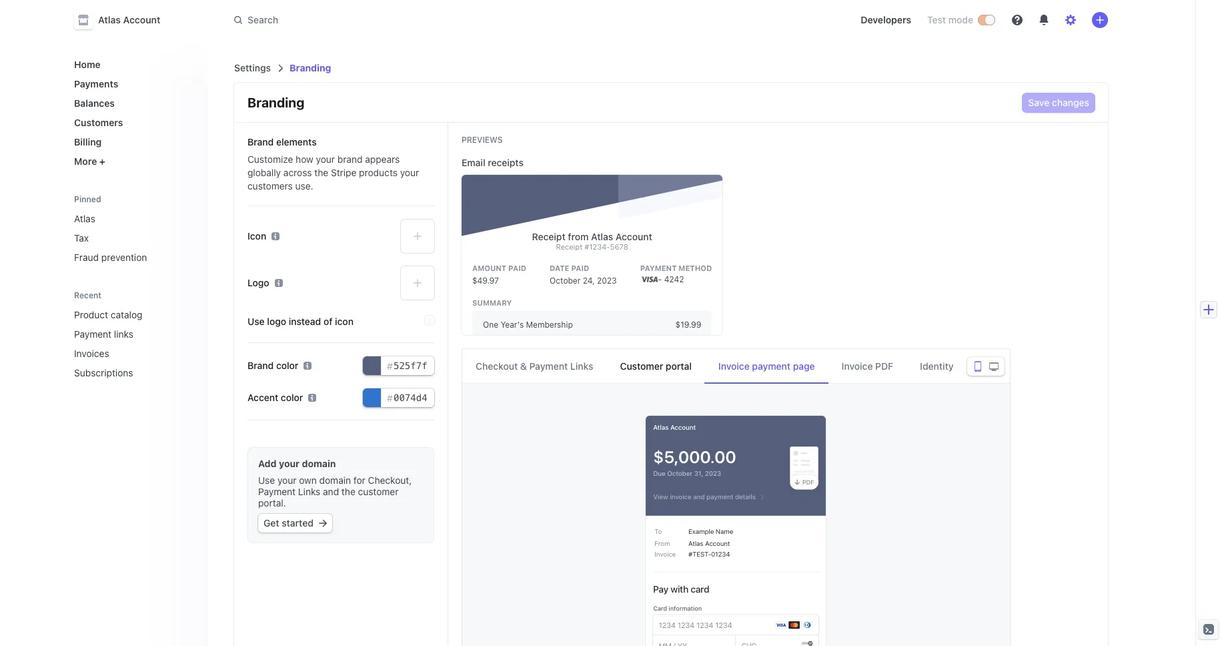 Task type: vqa. For each thing, say whether or not it's contained in the screenshot.
Payment inside the button
yes



Task type: describe. For each thing, give the bounding box(es) containing it.
elements
[[276, 136, 317, 147]]

use logo instead of icon
[[248, 316, 354, 327]]

get started
[[264, 517, 314, 529]]

customer portal button
[[607, 349, 705, 384]]

year's
[[501, 320, 524, 330]]

receipts
[[488, 157, 524, 168]]

checkout,
[[368, 475, 412, 486]]

#1234-
[[585, 242, 610, 251]]

use.
[[295, 180, 313, 192]]

receipt up date
[[556, 242, 583, 251]]

email receipts
[[462, 157, 524, 168]]

invoice for invoice pdf
[[842, 360, 873, 372]]

4242
[[665, 274, 684, 284]]

identity
[[920, 360, 954, 372]]

brand elements customize how your brand appears globally across the stripe products your customers use.
[[248, 136, 419, 192]]

save changes button
[[1023, 93, 1095, 112]]

settings image
[[1066, 15, 1077, 25]]

logo
[[267, 316, 286, 327]]

recent navigation links element
[[61, 284, 208, 384]]

billing link
[[69, 131, 197, 153]]

payments link
[[69, 73, 197, 95]]

stripe
[[331, 167, 357, 178]]

paid for $49.97
[[509, 264, 527, 272]]

payment
[[752, 360, 791, 372]]

product catalog
[[74, 309, 143, 320]]

atlas link
[[69, 208, 197, 230]]

icon
[[248, 230, 266, 242]]

Search text field
[[226, 8, 603, 32]]

products
[[359, 167, 398, 178]]

search
[[248, 14, 278, 25]]

started
[[282, 517, 314, 529]]

visa image
[[640, 275, 658, 283]]

invoices
[[74, 348, 109, 359]]

Search search field
[[226, 8, 603, 32]]

your right products
[[400, 167, 419, 178]]

links
[[114, 328, 133, 340]]

fraud
[[74, 252, 99, 263]]

page
[[793, 360, 815, 372]]

amount
[[473, 264, 507, 272]]

product
[[74, 309, 108, 320]]

get
[[264, 517, 279, 529]]

date
[[550, 264, 570, 272]]

across
[[284, 167, 312, 178]]

invoice pdf
[[842, 360, 894, 372]]

logo
[[248, 277, 269, 288]]

invoice for invoice payment page
[[719, 360, 750, 372]]

icon
[[335, 316, 354, 327]]

product catalog link
[[69, 304, 178, 326]]

more
[[74, 156, 97, 167]]

own
[[299, 475, 317, 486]]

+
[[99, 156, 105, 167]]

atlas account button
[[74, 11, 174, 29]]

color for brand color
[[276, 360, 299, 371]]

developers
[[861, 14, 912, 25]]

method
[[679, 264, 712, 272]]

-
[[658, 274, 662, 284]]

portal.
[[258, 497, 286, 509]]

appears
[[365, 154, 400, 165]]

atlas account
[[98, 14, 160, 25]]

email
[[462, 157, 486, 168]]

receipt left from on the top left of the page
[[532, 231, 566, 242]]

fraud prevention
[[74, 252, 147, 263]]

0 vertical spatial domain
[[302, 458, 336, 469]]

save changes
[[1029, 97, 1090, 108]]

svg image
[[319, 519, 327, 527]]

recent
[[74, 290, 102, 300]]

date paid october 24, 2023
[[550, 264, 617, 286]]

- 4242
[[658, 274, 684, 284]]

core navigation links element
[[69, 53, 197, 172]]

summary
[[473, 298, 512, 307]]

developers link
[[856, 9, 917, 31]]

checkout
[[476, 360, 518, 372]]

paid for october
[[572, 264, 590, 272]]

payment method
[[640, 264, 712, 272]]

of
[[324, 316, 333, 327]]

payment links
[[74, 328, 133, 340]]

customers link
[[69, 111, 197, 133]]



Task type: locate. For each thing, give the bounding box(es) containing it.
paid inside amount paid $49.97
[[509, 264, 527, 272]]

1 paid from the left
[[509, 264, 527, 272]]

payment down add
[[258, 486, 296, 497]]

$19.99
[[676, 320, 702, 330]]

balances link
[[69, 92, 197, 114]]

color
[[276, 360, 299, 371], [281, 392, 303, 403]]

add
[[258, 458, 277, 469]]

1 vertical spatial links
[[298, 486, 321, 497]]

1 vertical spatial domain
[[319, 475, 351, 486]]

the inside add your domain use your own domain for checkout, payment links and the customer portal.
[[342, 486, 356, 497]]

changes
[[1052, 97, 1090, 108]]

help image
[[1012, 15, 1023, 25]]

use left logo
[[248, 316, 265, 327]]

tab list
[[463, 349, 1010, 384]]

use inside add your domain use your own domain for checkout, payment links and the customer portal.
[[258, 475, 275, 486]]

receipt
[[532, 231, 566, 242], [556, 242, 583, 251]]

payment links link
[[69, 323, 178, 345]]

recent element
[[61, 304, 208, 384]]

0 horizontal spatial the
[[315, 167, 328, 178]]

atlas for atlas
[[74, 213, 95, 224]]

links
[[571, 360, 594, 372], [298, 486, 321, 497]]

brand inside brand elements customize how your brand appears globally across the stripe products your customers use.
[[248, 136, 274, 147]]

payment up -
[[640, 264, 677, 272]]

previews
[[462, 135, 503, 145]]

invoice pdf button
[[829, 349, 907, 384]]

1 vertical spatial brand
[[248, 360, 274, 371]]

0 horizontal spatial links
[[298, 486, 321, 497]]

balances
[[74, 97, 115, 109]]

home
[[74, 59, 101, 70]]

the inside brand elements customize how your brand appears globally across the stripe products your customers use.
[[315, 167, 328, 178]]

atlas for atlas account
[[98, 14, 121, 25]]

receipt from atlas account receipt #1234-5678
[[532, 231, 653, 251]]

pinned
[[74, 194, 101, 204]]

paid right amount
[[509, 264, 527, 272]]

invoice
[[719, 360, 750, 372], [842, 360, 873, 372]]

use down add
[[258, 475, 275, 486]]

0 vertical spatial use
[[248, 316, 265, 327]]

identity button
[[907, 349, 967, 384]]

customer
[[620, 360, 664, 372]]

1 brand from the top
[[248, 136, 274, 147]]

settings link
[[234, 62, 271, 73]]

0 vertical spatial brand
[[248, 136, 274, 147]]

save
[[1029, 97, 1050, 108]]

from
[[568, 231, 589, 242]]

account inside receipt from atlas account receipt #1234-5678
[[616, 231, 653, 242]]

brand
[[338, 154, 363, 165]]

0 horizontal spatial account
[[123, 14, 160, 25]]

color up accent color
[[276, 360, 299, 371]]

invoice payment page
[[719, 360, 815, 372]]

0 vertical spatial color
[[276, 360, 299, 371]]

mode
[[949, 14, 974, 25]]

1 vertical spatial use
[[258, 475, 275, 486]]

links left and on the bottom
[[298, 486, 321, 497]]

pdf
[[876, 360, 894, 372]]

0 vertical spatial the
[[315, 167, 328, 178]]

notifications image
[[1039, 15, 1050, 25]]

0 vertical spatial branding
[[290, 62, 331, 73]]

0 vertical spatial atlas
[[98, 14, 121, 25]]

links down the membership
[[571, 360, 594, 372]]

accent color
[[248, 392, 303, 403]]

brand for brand color
[[248, 360, 274, 371]]

your right add
[[279, 458, 300, 469]]

domain up own at the bottom of page
[[302, 458, 336, 469]]

atlas inside button
[[98, 14, 121, 25]]

the right and on the bottom
[[342, 486, 356, 497]]

settings
[[234, 62, 271, 73]]

brand up accent
[[248, 360, 274, 371]]

brand color
[[248, 360, 299, 371]]

branding
[[290, 62, 331, 73], [248, 95, 305, 110]]

instead
[[289, 316, 321, 327]]

october
[[550, 276, 581, 286]]

paid up 24,
[[572, 264, 590, 272]]

color right accent
[[281, 392, 303, 403]]

invoice payment page button
[[705, 349, 829, 384]]

invoices link
[[69, 342, 178, 364]]

0 vertical spatial links
[[571, 360, 594, 372]]

brand up customize
[[248, 136, 274, 147]]

customize
[[248, 154, 293, 165]]

atlas inside receipt from atlas account receipt #1234-5678
[[591, 231, 614, 242]]

branding right settings link
[[290, 62, 331, 73]]

domain
[[302, 458, 336, 469], [319, 475, 351, 486]]

domain left the for
[[319, 475, 351, 486]]

tax link
[[69, 227, 197, 249]]

payment inside add your domain use your own domain for checkout, payment links and the customer portal.
[[258, 486, 296, 497]]

atlas down pinned
[[74, 213, 95, 224]]

atlas right from on the top left of the page
[[591, 231, 614, 242]]

paid inside date paid october 24, 2023
[[572, 264, 590, 272]]

$49.97
[[473, 276, 499, 286]]

1 horizontal spatial invoice
[[842, 360, 873, 372]]

0 horizontal spatial atlas
[[74, 213, 95, 224]]

1 vertical spatial branding
[[248, 95, 305, 110]]

billing
[[74, 136, 102, 147]]

1 horizontal spatial links
[[571, 360, 594, 372]]

pinned navigation links element
[[69, 188, 200, 268]]

1 horizontal spatial the
[[342, 486, 356, 497]]

account
[[123, 14, 160, 25], [616, 231, 653, 242]]

get started link
[[258, 514, 332, 533]]

add your domain use your own domain for checkout, payment links and the customer portal.
[[258, 458, 412, 509]]

checkout & payment links
[[476, 360, 594, 372]]

1 vertical spatial the
[[342, 486, 356, 497]]

1 horizontal spatial paid
[[572, 264, 590, 272]]

customer portal
[[620, 360, 692, 372]]

brand for brand elements customize how your brand appears globally across the stripe products your customers use.
[[248, 136, 274, 147]]

0 horizontal spatial paid
[[509, 264, 527, 272]]

more +
[[74, 156, 105, 167]]

1 invoice from the left
[[719, 360, 750, 372]]

test
[[928, 14, 946, 25]]

tab list containing checkout & payment links
[[463, 349, 1010, 384]]

payment inside recent element
[[74, 328, 111, 340]]

payment up the invoices
[[74, 328, 111, 340]]

checkout & payment links button
[[463, 349, 607, 384]]

atlas up the home
[[98, 14, 121, 25]]

None text field
[[363, 356, 434, 375], [363, 388, 434, 407], [363, 356, 434, 375], [363, 388, 434, 407]]

home link
[[69, 53, 197, 75]]

2023
[[597, 276, 617, 286]]

0 horizontal spatial invoice
[[719, 360, 750, 372]]

2 vertical spatial atlas
[[591, 231, 614, 242]]

account right #1234-
[[616, 231, 653, 242]]

membership
[[526, 320, 573, 330]]

portal
[[666, 360, 692, 372]]

and
[[323, 486, 339, 497]]

payments
[[74, 78, 118, 89]]

invoice left the pdf
[[842, 360, 873, 372]]

subscriptions
[[74, 367, 133, 378]]

one year's membership
[[483, 320, 573, 330]]

invoice left payment
[[719, 360, 750, 372]]

1 horizontal spatial atlas
[[98, 14, 121, 25]]

0 vertical spatial account
[[123, 14, 160, 25]]

&
[[520, 360, 527, 372]]

tax
[[74, 232, 89, 244]]

account inside button
[[123, 14, 160, 25]]

2 horizontal spatial atlas
[[591, 231, 614, 242]]

atlas inside pinned element
[[74, 213, 95, 224]]

5678
[[610, 242, 629, 251]]

1 vertical spatial account
[[616, 231, 653, 242]]

payment inside button
[[530, 360, 568, 372]]

1 vertical spatial atlas
[[74, 213, 95, 224]]

color for accent color
[[281, 392, 303, 403]]

24,
[[583, 276, 595, 286]]

1 horizontal spatial account
[[616, 231, 653, 242]]

1 vertical spatial color
[[281, 392, 303, 403]]

your right the how
[[316, 154, 335, 165]]

how
[[296, 154, 314, 165]]

your left own at the bottom of page
[[278, 475, 297, 486]]

the left stripe
[[315, 167, 328, 178]]

prevention
[[101, 252, 147, 263]]

payment right &
[[530, 360, 568, 372]]

fraud prevention link
[[69, 246, 197, 268]]

2 paid from the left
[[572, 264, 590, 272]]

links inside checkout & payment links button
[[571, 360, 594, 372]]

one
[[483, 320, 499, 330]]

branding down settings
[[248, 95, 305, 110]]

pinned element
[[69, 208, 197, 268]]

links inside add your domain use your own domain for checkout, payment links and the customer portal.
[[298, 486, 321, 497]]

account up home link
[[123, 14, 160, 25]]

2 invoice from the left
[[842, 360, 873, 372]]

brand
[[248, 136, 274, 147], [248, 360, 274, 371]]

for
[[354, 475, 366, 486]]

subscriptions link
[[69, 362, 178, 384]]

2 brand from the top
[[248, 360, 274, 371]]

atlas
[[98, 14, 121, 25], [74, 213, 95, 224], [591, 231, 614, 242]]



